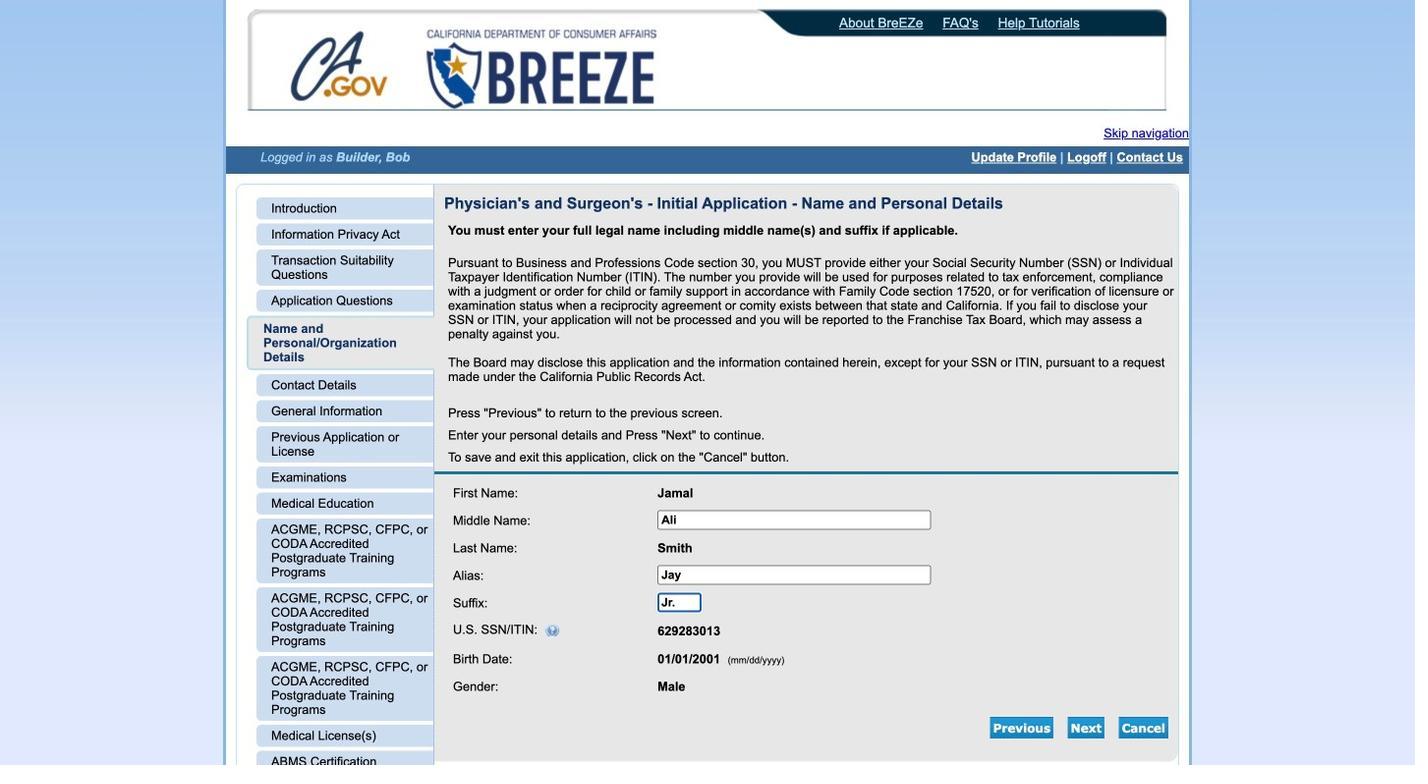 Task type: locate. For each thing, give the bounding box(es) containing it.
None text field
[[658, 593, 702, 613]]

state of california breeze image
[[423, 30, 661, 109]]

ca.gov image
[[290, 30, 390, 107]]

None text field
[[658, 510, 931, 530], [658, 565, 931, 585], [658, 510, 931, 530], [658, 565, 931, 585]]

None submit
[[990, 718, 1054, 739], [1068, 718, 1105, 739], [1119, 718, 1169, 739], [990, 718, 1054, 739], [1068, 718, 1105, 739], [1119, 718, 1169, 739]]



Task type: describe. For each thing, give the bounding box(es) containing it.
disclosure of your social security number or individual tax identification number is mandatory. section 30 of the business and professions code and public law 94-455 [42 u.s.c.a. 405(c)(2)(c)] authorizes collection of your social security number or individual tax identification number. your social security number or individual tax identification number will be used exclusively for tax enforcement purposes, and for purposes of compliance with any judgment or order for family support in accordance with section 11350.6 of the welfare and institutions code, or for verification of licensure or examination status by a licensing or examination entity which utilizes a national examination and where licensure is reciprocal with the requesting state. if you fail to disclose your social security number or individual tax identification number, your application for initial or renewal license will not be processed and you will be reported to the franchise tax board, which may assess $100 penalty against you. image
[[538, 625, 560, 637]]



Task type: vqa. For each thing, say whether or not it's contained in the screenshot.
CA.gov IMAGE
yes



